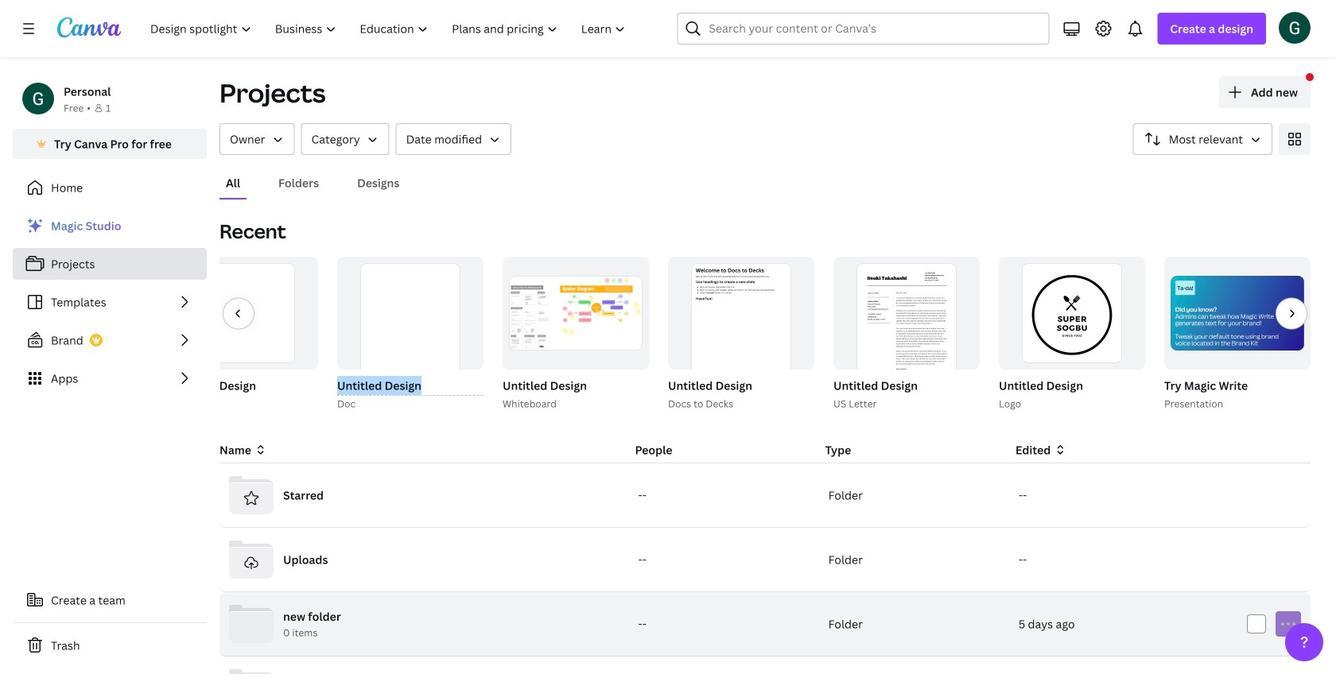 Task type: describe. For each thing, give the bounding box(es) containing it.
Search search field
[[709, 14, 1018, 44]]

7 group from the left
[[665, 257, 815, 412]]

greg robinson image
[[1280, 12, 1311, 44]]

9 group from the left
[[831, 257, 980, 412]]

Sort by button
[[1134, 123, 1273, 155]]

5 group from the left
[[500, 257, 649, 412]]

4 group from the left
[[337, 257, 484, 405]]

Category button
[[301, 123, 390, 155]]

Date modified button
[[396, 123, 512, 155]]



Task type: vqa. For each thing, say whether or not it's contained in the screenshot.
bottom wheel
no



Task type: locate. For each thing, give the bounding box(es) containing it.
None search field
[[678, 13, 1050, 45]]

group
[[169, 257, 318, 412], [172, 257, 318, 370], [334, 257, 484, 412], [337, 257, 484, 405], [500, 257, 649, 412], [503, 257, 649, 370], [665, 257, 815, 412], [668, 257, 815, 405], [831, 257, 980, 412], [834, 257, 980, 393], [996, 257, 1146, 412], [1000, 257, 1146, 370], [1162, 257, 1311, 412], [1165, 257, 1311, 370]]

Owner button
[[220, 123, 295, 155]]

12 group from the left
[[1000, 257, 1146, 370]]

11 group from the left
[[996, 257, 1146, 412]]

6 group from the left
[[503, 257, 649, 370]]

None field
[[337, 376, 484, 396]]

2 group from the left
[[172, 257, 318, 370]]

14 group from the left
[[1165, 257, 1311, 370]]

8 group from the left
[[668, 257, 815, 405]]

1 group from the left
[[169, 257, 318, 412]]

13 group from the left
[[1162, 257, 1311, 412]]

list
[[13, 210, 207, 395]]

10 group from the left
[[834, 257, 980, 393]]

3 group from the left
[[334, 257, 484, 412]]

top level navigation element
[[140, 13, 639, 45]]



